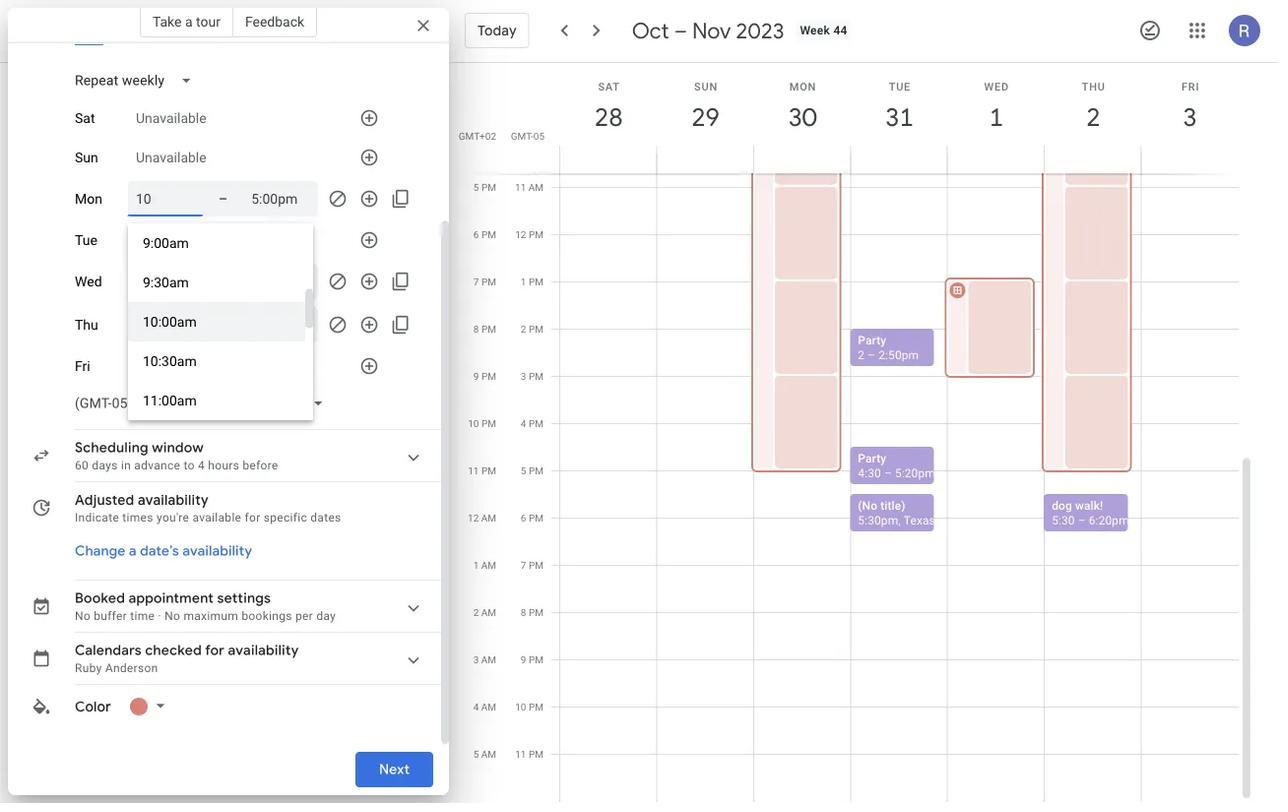 Task type: describe. For each thing, give the bounding box(es) containing it.
28
[[593, 101, 622, 133]]

settings
[[217, 590, 271, 608]]

learn more link
[[75, 17, 401, 46]]

0 horizontal spatial 7
[[473, 276, 479, 288]]

5 cell from the left
[[945, 0, 1045, 803]]

booked appointment settings no buffer time · no maximum bookings per day
[[75, 590, 336, 623]]

pm down 1 pm on the left top of page
[[529, 323, 544, 335]]

times
[[122, 511, 153, 525]]

29
[[690, 101, 718, 133]]

1 inside wed 1
[[988, 101, 1002, 133]]

4 for 4 am
[[473, 701, 479, 713]]

05
[[533, 130, 545, 142]]

learn more
[[75, 17, 401, 46]]

tue for tue 31
[[889, 80, 911, 93]]

1 horizontal spatial 5 pm
[[521, 465, 544, 477]]

advance
[[134, 459, 180, 473]]

pm left 2 pm at top
[[481, 323, 496, 335]]

12 am
[[468, 512, 496, 524]]

12 for 12 pm
[[515, 228, 526, 240]]

1 am
[[473, 559, 496, 571]]

take a tour button
[[140, 6, 233, 37]]

unavailable for sun
[[136, 149, 206, 166]]

1 vertical spatial 10 pm
[[515, 701, 544, 713]]

oct – nov 2023
[[632, 17, 784, 44]]

1 cell from the left
[[560, 0, 657, 803]]

1 vertical spatial 7
[[521, 559, 526, 571]]

,
[[898, 514, 901, 527]]

take a tour
[[153, 13, 220, 30]]

am for 2 am
[[481, 607, 496, 618]]

1 vertical spatial 5
[[521, 465, 526, 477]]

1 horizontal spatial 6
[[521, 512, 526, 524]]

thu 2
[[1082, 80, 1106, 133]]

1 horizontal spatial 10
[[515, 701, 526, 713]]

3 am
[[473, 654, 496, 666]]

oct
[[632, 17, 669, 44]]

1 vertical spatial 9
[[521, 654, 526, 666]]

monday, october 30 element
[[780, 95, 825, 140]]

1 pm
[[521, 276, 544, 288]]

5:20pm
[[895, 466, 935, 480]]

12 pm
[[515, 228, 544, 240]]

today button
[[465, 7, 529, 54]]

3 inside fri 3
[[1182, 101, 1196, 133]]

maximum
[[184, 610, 238, 623]]

10:00am
[[143, 314, 197, 330]]

2 inside party 2 – 2:50pm
[[858, 348, 865, 362]]

to
[[184, 459, 195, 473]]

pm down 3 pm
[[529, 417, 544, 429]]

party 4:30 – 5:20pm
[[858, 451, 935, 480]]

pm up 12 am
[[481, 465, 496, 477]]

sun 29
[[690, 80, 718, 133]]

grid containing 28
[[457, 0, 1254, 803]]

thursday, november 2 element
[[1071, 95, 1116, 140]]

change
[[75, 543, 126, 560]]

mon 30
[[787, 80, 816, 133]]

party for 2
[[858, 333, 886, 347]]

pm down 4 pm
[[529, 465, 544, 477]]

hours
[[208, 459, 239, 473]]

days
[[92, 459, 118, 473]]

calendars checked for availability ruby anderson
[[75, 642, 299, 675]]

9:30am
[[143, 274, 189, 290]]

2023
[[736, 17, 784, 44]]

am for 12 am
[[481, 512, 496, 524]]

7 cell from the left
[[1142, 0, 1239, 803]]

gmt-05
[[511, 130, 545, 142]]

appointment
[[129, 590, 214, 608]]

regularly
[[165, 17, 212, 31]]

0 horizontal spatial 10 pm
[[468, 417, 496, 429]]

11 am
[[515, 181, 544, 193]]

(no
[[858, 499, 877, 513]]

0 horizontal spatial 11 pm
[[468, 465, 496, 477]]

title)
[[881, 499, 905, 513]]

2 column header
[[1044, 63, 1142, 174]]

calendars
[[75, 642, 142, 660]]

dates
[[310, 511, 341, 525]]

Start time on Mondays text field
[[136, 187, 195, 211]]

pm left 3 pm
[[481, 370, 496, 382]]

color
[[75, 698, 111, 716]]

pm down 2 pm at top
[[529, 370, 544, 382]]

6:20pm
[[1089, 514, 1129, 527]]

(no title)
[[858, 499, 905, 513]]

learn
[[370, 17, 401, 31]]

tuesday, october 31 element
[[877, 95, 922, 140]]

2 vertical spatial 11
[[515, 748, 526, 760]]

week
[[800, 24, 830, 37]]

bookings
[[242, 610, 292, 623]]

party for 4:30
[[858, 451, 886, 465]]

window
[[152, 439, 204, 457]]

in
[[121, 459, 131, 473]]

60
[[75, 459, 89, 473]]

change a date's availability
[[75, 543, 252, 560]]

4 am
[[473, 701, 496, 713]]

3 for am
[[473, 654, 479, 666]]

2 inside thu 2
[[1085, 101, 1099, 133]]

– up 9:00am option at the left of page
[[219, 191, 228, 207]]

wed 1
[[984, 80, 1009, 133]]

dog walk! 5:30 – 6:20pm
[[1052, 499, 1129, 527]]

tue for tue
[[75, 232, 97, 248]]

sun for sun
[[75, 149, 98, 166]]

availability inside adjusted availability indicate times you're available for specific dates
[[138, 491, 209, 509]]

1 horizontal spatial 11 pm
[[515, 748, 544, 760]]

scheduling
[[75, 439, 148, 457]]

availability for date's
[[182, 543, 252, 560]]

per
[[295, 610, 313, 623]]

feedback
[[245, 13, 304, 30]]

ruby
[[75, 662, 102, 675]]

3 column header
[[1141, 63, 1239, 174]]

30 column header
[[753, 63, 851, 174]]

1 vertical spatial 11
[[468, 465, 479, 477]]

party 2 – 2:50pm
[[858, 333, 919, 362]]

11:00am
[[143, 392, 197, 409]]

·
[[158, 610, 161, 623]]

9:00am
[[143, 235, 189, 251]]

wednesday, november 1 element
[[974, 95, 1019, 140]]

change a date's availability button
[[67, 534, 260, 569]]

5:30
[[1052, 514, 1075, 527]]

mon for mon
[[75, 191, 102, 207]]

row containing party
[[551, 0, 1239, 803]]

2 up 3 am
[[473, 607, 479, 618]]

0 vertical spatial 10
[[468, 417, 479, 429]]

date's
[[140, 543, 179, 560]]

1 vertical spatial 9 pm
[[521, 654, 544, 666]]

0 vertical spatial available
[[216, 17, 265, 31]]

1 horizontal spatial 8
[[521, 607, 526, 618]]

11:00am option
[[128, 381, 305, 420]]

3 for pm
[[521, 370, 526, 382]]

anderson
[[105, 662, 158, 675]]

2 no from the left
[[165, 610, 180, 623]]

wed for wed 1
[[984, 80, 1009, 93]]

5 am
[[473, 748, 496, 760]]

0 horizontal spatial 5 pm
[[473, 181, 496, 193]]

3 cell from the left
[[751, 0, 851, 803]]

10:30am
[[143, 353, 197, 369]]

appointments.
[[287, 17, 366, 31]]

pm right 4 am
[[529, 701, 544, 713]]

0 vertical spatial 8 pm
[[473, 323, 496, 335]]

4 for 4 pm
[[521, 417, 526, 429]]

booked
[[75, 590, 125, 608]]



Task type: locate. For each thing, give the bounding box(es) containing it.
6 pm
[[473, 228, 496, 240], [521, 512, 544, 524]]

nov
[[692, 17, 731, 44]]

4 inside scheduling window 60 days in advance to 4 hours before
[[198, 459, 205, 473]]

am for 5 am
[[481, 748, 496, 760]]

thu
[[1082, 80, 1106, 93], [75, 317, 98, 333]]

2:50pm
[[879, 348, 919, 362]]

pm right 3 am
[[529, 654, 544, 666]]

specific
[[264, 511, 307, 525]]

adjusted
[[75, 491, 134, 509]]

cell containing dog walk!
[[1042, 0, 1142, 803]]

2 pm
[[521, 323, 544, 335]]

44
[[833, 24, 847, 37]]

1 vertical spatial wed
[[75, 273, 102, 290]]

pm left 1 pm on the left top of page
[[481, 276, 496, 288]]

0 horizontal spatial mon
[[75, 191, 102, 207]]

10 left 4 pm
[[468, 417, 479, 429]]

sat down more
[[75, 110, 95, 126]]

11 up 12 pm
[[515, 181, 526, 193]]

fri for fri
[[75, 358, 90, 374]]

am up 4 am
[[481, 654, 496, 666]]

for left 'appointments.'
[[268, 17, 283, 31]]

1 vertical spatial for
[[245, 511, 260, 525]]

sat for sat
[[75, 110, 95, 126]]

saturday, october 28 element
[[586, 95, 631, 140]]

0 horizontal spatial 6
[[473, 228, 479, 240]]

party inside party 2 – 2:50pm
[[858, 333, 886, 347]]

2 down 1 pm on the left top of page
[[521, 323, 526, 335]]

1 horizontal spatial tue
[[889, 80, 911, 93]]

1 horizontal spatial a
[[185, 13, 193, 30]]

cell
[[560, 0, 657, 803], [657, 0, 754, 803], [751, 0, 851, 803], [850, 0, 948, 803], [945, 0, 1045, 803], [1042, 0, 1142, 803], [1142, 0, 1239, 803]]

1 for am
[[473, 559, 479, 571]]

a left tour
[[185, 13, 193, 30]]

0 horizontal spatial 8
[[473, 323, 479, 335]]

– inside the party 4:30 – 5:20pm
[[884, 466, 892, 480]]

wed for wed
[[75, 273, 102, 290]]

1 horizontal spatial mon
[[789, 80, 816, 93]]

row
[[551, 0, 1239, 803]]

adjusted availability indicate times you're available for specific dates
[[75, 491, 341, 525]]

sun for sun 29
[[694, 80, 718, 93]]

1 column header
[[947, 63, 1045, 174]]

– left 2:50pm
[[868, 348, 876, 362]]

1 vertical spatial 8 pm
[[521, 607, 544, 618]]

6 left 12 pm
[[473, 228, 479, 240]]

gmt+02
[[459, 130, 496, 142]]

fri for fri 3
[[1182, 80, 1200, 93]]

0 vertical spatial fri
[[1182, 80, 1200, 93]]

start time on mondays list box
[[128, 224, 313, 420]]

a inside change a date's availability button
[[129, 543, 137, 560]]

0 vertical spatial 11 pm
[[468, 465, 496, 477]]

wed inside "1" column header
[[984, 80, 1009, 93]]

fri inside 3 column header
[[1182, 80, 1200, 93]]

friday, november 3 element
[[1168, 95, 1213, 140]]

2 party from the top
[[858, 451, 886, 465]]

30
[[787, 101, 815, 133]]

0 horizontal spatial 9 pm
[[473, 370, 496, 382]]

– inside party 2 – 2:50pm
[[868, 348, 876, 362]]

9:30am option
[[128, 263, 305, 302]]

6 right 12 am
[[521, 512, 526, 524]]

28 column header
[[559, 63, 657, 174]]

for inside adjusted availability indicate times you're available for specific dates
[[245, 511, 260, 525]]

am for 4 am
[[481, 701, 496, 713]]

mon inside mon 30
[[789, 80, 816, 93]]

0 horizontal spatial 7 pm
[[473, 276, 496, 288]]

set
[[75, 17, 93, 31]]

1 down 12 am
[[473, 559, 479, 571]]

5:30pm
[[858, 514, 898, 527]]

0 vertical spatial 5
[[473, 181, 479, 193]]

0 vertical spatial party
[[858, 333, 886, 347]]

next
[[379, 761, 410, 779]]

0 vertical spatial sun
[[694, 80, 718, 93]]

scheduling window 60 days in advance to 4 hours before
[[75, 439, 278, 473]]

checked
[[145, 642, 202, 660]]

pm left '11 am'
[[481, 181, 496, 193]]

tue up tuesday, october 31 element
[[889, 80, 911, 93]]

5 down 4 pm
[[521, 465, 526, 477]]

pm right 2 am
[[529, 607, 544, 618]]

sat inside sat 28
[[598, 80, 620, 93]]

9 pm right 3 am
[[521, 654, 544, 666]]

no
[[75, 610, 91, 623], [165, 610, 180, 623]]

sat
[[598, 80, 620, 93], [75, 110, 95, 126]]

1 horizontal spatial sat
[[598, 80, 620, 93]]

time
[[130, 610, 155, 623]]

fri
[[1182, 80, 1200, 93], [75, 358, 90, 374]]

a inside take a tour button
[[185, 13, 193, 30]]

sat for sat 28
[[598, 80, 620, 93]]

29 column header
[[656, 63, 754, 174]]

5 pm left '11 am'
[[473, 181, 496, 193]]

0 vertical spatial 6 pm
[[473, 228, 496, 240]]

0 vertical spatial 8
[[473, 323, 479, 335]]

1 no from the left
[[75, 610, 91, 623]]

10:00am option
[[128, 302, 305, 342]]

8 pm left 2 pm at top
[[473, 323, 496, 335]]

0 vertical spatial 9
[[473, 370, 479, 382]]

5 pm down 4 pm
[[521, 465, 544, 477]]

1 for pm
[[521, 276, 526, 288]]

8
[[473, 323, 479, 335], [521, 607, 526, 618]]

pm right 5 am
[[529, 748, 544, 760]]

3 pm
[[521, 370, 544, 382]]

1 horizontal spatial 9
[[521, 654, 526, 666]]

thu inside '2' column header
[[1082, 80, 1106, 93]]

1 party from the top
[[858, 333, 886, 347]]

31 column header
[[850, 63, 948, 174]]

4 down 3 am
[[473, 701, 479, 713]]

tue
[[889, 80, 911, 93], [75, 232, 97, 248]]

1 horizontal spatial 9 pm
[[521, 654, 544, 666]]

1 horizontal spatial fri
[[1182, 80, 1200, 93]]

buffer
[[94, 610, 127, 623]]

0 vertical spatial 5 pm
[[473, 181, 496, 193]]

1 horizontal spatial for
[[245, 511, 260, 525]]

12
[[515, 228, 526, 240], [468, 512, 479, 524]]

9:00am option
[[128, 224, 305, 263]]

12 down '11 am'
[[515, 228, 526, 240]]

1 vertical spatial availability
[[182, 543, 252, 560]]

5:30pm ,
[[858, 514, 904, 527]]

1 vertical spatial 6
[[521, 512, 526, 524]]

tue inside tue 31
[[889, 80, 911, 93]]

2 unavailable from the top
[[136, 149, 206, 166]]

11 up 12 am
[[468, 465, 479, 477]]

thu up thursday, november 2 element at the right top of page
[[1082, 80, 1106, 93]]

2 vertical spatial 1
[[473, 559, 479, 571]]

gmt-
[[511, 130, 533, 142]]

– down the walk!
[[1078, 514, 1086, 527]]

0 horizontal spatial 10
[[468, 417, 479, 429]]

a
[[185, 13, 193, 30], [129, 543, 137, 560]]

12 up 1 am
[[468, 512, 479, 524]]

availability down adjusted availability indicate times you're available for specific dates at the left
[[182, 543, 252, 560]]

thu for thu 2
[[1082, 80, 1106, 93]]

1 horizontal spatial 8 pm
[[521, 607, 544, 618]]

1 horizontal spatial 7 pm
[[521, 559, 544, 571]]

9 pm left 3 pm
[[473, 370, 496, 382]]

2 vertical spatial 3
[[473, 654, 479, 666]]

0 vertical spatial you're
[[129, 17, 161, 31]]

0 horizontal spatial for
[[205, 642, 225, 660]]

1 vertical spatial sat
[[75, 110, 95, 126]]

1 horizontal spatial 4
[[473, 701, 479, 713]]

8 pm right 2 am
[[521, 607, 544, 618]]

8 pm
[[473, 323, 496, 335], [521, 607, 544, 618]]

0 vertical spatial 9 pm
[[473, 370, 496, 382]]

party up 4:30
[[858, 451, 886, 465]]

0 vertical spatial wed
[[984, 80, 1009, 93]]

0 horizontal spatial 4
[[198, 459, 205, 473]]

1 vertical spatial mon
[[75, 191, 102, 207]]

0 vertical spatial 11
[[515, 181, 526, 193]]

3 up 4 am
[[473, 654, 479, 666]]

3 right thursday, november 2 element at the right top of page
[[1182, 101, 1196, 133]]

1 vertical spatial sun
[[75, 149, 98, 166]]

am
[[529, 181, 544, 193], [481, 512, 496, 524], [481, 559, 496, 571], [481, 607, 496, 618], [481, 654, 496, 666], [481, 701, 496, 713], [481, 748, 496, 760]]

2 horizontal spatial for
[[268, 17, 283, 31]]

am up 2 am
[[481, 559, 496, 571]]

1
[[988, 101, 1002, 133], [521, 276, 526, 288], [473, 559, 479, 571]]

wed
[[984, 80, 1009, 93], [75, 273, 102, 290]]

10 pm
[[468, 417, 496, 429], [515, 701, 544, 713]]

cell containing party
[[850, 0, 948, 803]]

am for 11 am
[[529, 181, 544, 193]]

1 horizontal spatial thu
[[1082, 80, 1106, 93]]

tue left 9:00am
[[75, 232, 97, 248]]

a for take
[[185, 13, 193, 30]]

availability down to
[[138, 491, 209, 509]]

pm up 2 pm at top
[[529, 276, 544, 288]]

31
[[884, 101, 912, 133]]

availability down bookings
[[228, 642, 299, 660]]

1 vertical spatial fri
[[75, 358, 90, 374]]

2 vertical spatial 5
[[473, 748, 479, 760]]

0 vertical spatial 6
[[473, 228, 479, 240]]

sunday, october 29 element
[[683, 95, 728, 140]]

you're right when
[[129, 17, 161, 31]]

pm up 1 pm on the left top of page
[[529, 228, 544, 240]]

12 for 12 am
[[468, 512, 479, 524]]

4 cell from the left
[[850, 0, 948, 803]]

– inside dog walk! 5:30 – 6:20pm
[[1078, 514, 1086, 527]]

unavailable for tue
[[136, 232, 206, 248]]

0 horizontal spatial fri
[[75, 358, 90, 374]]

10:30am option
[[128, 342, 305, 381]]

am for 3 am
[[481, 654, 496, 666]]

fri 3
[[1182, 80, 1200, 133]]

0 horizontal spatial 3
[[473, 654, 479, 666]]

None field
[[67, 63, 208, 98], [67, 386, 340, 421], [67, 63, 208, 98], [67, 386, 340, 421]]

9 left 3 pm
[[473, 370, 479, 382]]

6 cell from the left
[[1042, 0, 1142, 803]]

0 horizontal spatial 1
[[473, 559, 479, 571]]

thu left 10:00am
[[75, 317, 98, 333]]

5 pm
[[473, 181, 496, 193], [521, 465, 544, 477]]

2 cell from the left
[[657, 0, 754, 803]]

am for 1 am
[[481, 559, 496, 571]]

0 vertical spatial for
[[268, 17, 283, 31]]

1 vertical spatial tue
[[75, 232, 97, 248]]

am down 3 am
[[481, 701, 496, 713]]

next button
[[355, 746, 433, 794]]

11 right 5 am
[[515, 748, 526, 760]]

walk!
[[1075, 499, 1103, 513]]

1 vertical spatial 6 pm
[[521, 512, 544, 524]]

10 right 4 am
[[515, 701, 526, 713]]

4:30
[[858, 466, 881, 480]]

1 vertical spatial 8
[[521, 607, 526, 618]]

week 44
[[800, 24, 847, 37]]

1 vertical spatial you're
[[157, 511, 189, 525]]

2 left 2:50pm
[[858, 348, 865, 362]]

am up 12 pm
[[529, 181, 544, 193]]

mon
[[789, 80, 816, 93], [75, 191, 102, 207]]

2 horizontal spatial 3
[[1182, 101, 1196, 133]]

2 vertical spatial for
[[205, 642, 225, 660]]

you're up change a date's availability button
[[157, 511, 189, 525]]

2 horizontal spatial 4
[[521, 417, 526, 429]]

0 horizontal spatial a
[[129, 543, 137, 560]]

3
[[1182, 101, 1196, 133], [521, 370, 526, 382], [473, 654, 479, 666]]

grid
[[457, 0, 1254, 803]]

4 right to
[[198, 459, 205, 473]]

8 left 2 pm at top
[[473, 323, 479, 335]]

0 horizontal spatial tue
[[75, 232, 97, 248]]

8 right 2 am
[[521, 607, 526, 618]]

mon up monday, october 30 element
[[789, 80, 816, 93]]

– right 4:30
[[884, 466, 892, 480]]

5 down gmt+02
[[473, 181, 479, 193]]

4
[[521, 417, 526, 429], [198, 459, 205, 473], [473, 701, 479, 713]]

availability inside button
[[182, 543, 252, 560]]

7 pm left 1 pm on the left top of page
[[473, 276, 496, 288]]

no right ·
[[165, 610, 180, 623]]

4 down 3 pm
[[521, 417, 526, 429]]

tour
[[196, 13, 220, 30]]

1 unavailable from the top
[[136, 110, 206, 126]]

party
[[858, 333, 886, 347], [858, 451, 886, 465]]

unavailable for fri
[[136, 358, 206, 374]]

a left date's
[[129, 543, 137, 560]]

pm right 12 am
[[529, 512, 544, 524]]

wed left 9:30am
[[75, 273, 102, 290]]

0 horizontal spatial 9
[[473, 370, 479, 382]]

6
[[473, 228, 479, 240], [521, 512, 526, 524]]

5 down 4 am
[[473, 748, 479, 760]]

0 vertical spatial sat
[[598, 80, 620, 93]]

0 vertical spatial 1
[[988, 101, 1002, 133]]

3 down 2 pm at top
[[521, 370, 526, 382]]

sat up saturday, october 28 element
[[598, 80, 620, 93]]

0 horizontal spatial sat
[[75, 110, 95, 126]]

1 horizontal spatial 12
[[515, 228, 526, 240]]

no down booked
[[75, 610, 91, 623]]

pm left 12 pm
[[481, 228, 496, 240]]

1 horizontal spatial no
[[165, 610, 180, 623]]

6 pm right 12 am
[[521, 512, 544, 524]]

party inside the party 4:30 – 5:20pm
[[858, 451, 886, 465]]

sun
[[694, 80, 718, 93], [75, 149, 98, 166]]

0 horizontal spatial thu
[[75, 317, 98, 333]]

1 vertical spatial thu
[[75, 317, 98, 333]]

1 right tuesday, october 31 element
[[988, 101, 1002, 133]]

1 horizontal spatial wed
[[984, 80, 1009, 93]]

tue 31
[[884, 80, 912, 133]]

unavailable for sat
[[136, 110, 206, 126]]

wed up wednesday, november 1 element
[[984, 80, 1009, 93]]

0 horizontal spatial wed
[[75, 273, 102, 290]]

pm left 4 pm
[[481, 417, 496, 429]]

9 right 3 am
[[521, 654, 526, 666]]

0 horizontal spatial 6 pm
[[473, 228, 496, 240]]

– right oct
[[674, 17, 687, 44]]

a for change
[[129, 543, 137, 560]]

0 vertical spatial 3
[[1182, 101, 1196, 133]]

sun inside sun 29
[[694, 80, 718, 93]]

2 vertical spatial 4
[[473, 701, 479, 713]]

End time on Mondays text field
[[251, 187, 310, 211]]

indicate
[[75, 511, 119, 525]]

2 vertical spatial availability
[[228, 642, 299, 660]]

day
[[316, 610, 336, 623]]

2 am
[[473, 607, 496, 618]]

for down maximum
[[205, 642, 225, 660]]

feedback button
[[233, 6, 317, 37]]

0 vertical spatial thu
[[1082, 80, 1106, 93]]

availability for for
[[228, 642, 299, 660]]

1 horizontal spatial 10 pm
[[515, 701, 544, 713]]

10 pm right 4 am
[[515, 701, 544, 713]]

available inside adjusted availability indicate times you're available for specific dates
[[193, 511, 241, 525]]

mon left 'start time on mondays' text box
[[75, 191, 102, 207]]

7 pm right 1 am
[[521, 559, 544, 571]]

1 down 12 pm
[[521, 276, 526, 288]]

11 pm right 5 am
[[515, 748, 544, 760]]

0 vertical spatial tue
[[889, 80, 911, 93]]

you're inside adjusted availability indicate times you're available for specific dates
[[157, 511, 189, 525]]

availability inside 'calendars checked for availability ruby anderson'
[[228, 642, 299, 660]]

0 vertical spatial a
[[185, 13, 193, 30]]

dog
[[1052, 499, 1072, 513]]

am up 1 am
[[481, 512, 496, 524]]

2
[[1085, 101, 1099, 133], [521, 323, 526, 335], [858, 348, 865, 362], [473, 607, 479, 618]]

am up 3 am
[[481, 607, 496, 618]]

take
[[153, 13, 182, 30]]

7 right 1 am
[[521, 559, 526, 571]]

0 horizontal spatial sun
[[75, 149, 98, 166]]

0 vertical spatial 10 pm
[[468, 417, 496, 429]]

mon for mon 30
[[789, 80, 816, 93]]

party up 2:50pm
[[858, 333, 886, 347]]

4 unavailable from the top
[[136, 358, 206, 374]]

4 pm
[[521, 417, 544, 429]]

thu for thu
[[75, 317, 98, 333]]

6 pm left 12 pm
[[473, 228, 496, 240]]

am down 4 am
[[481, 748, 496, 760]]

1 horizontal spatial 3
[[521, 370, 526, 382]]

for inside 'calendars checked for availability ruby anderson'
[[205, 642, 225, 660]]

unavailable
[[136, 110, 206, 126], [136, 149, 206, 166], [136, 232, 206, 248], [136, 358, 206, 374]]

1 horizontal spatial 6 pm
[[521, 512, 544, 524]]

1 vertical spatial a
[[129, 543, 137, 560]]

for
[[268, 17, 283, 31], [245, 511, 260, 525], [205, 642, 225, 660]]

7
[[473, 276, 479, 288], [521, 559, 526, 571]]

0 vertical spatial 7 pm
[[473, 276, 496, 288]]

fri up scheduling
[[75, 358, 90, 374]]

3 unavailable from the top
[[136, 232, 206, 248]]

1 vertical spatial 3
[[521, 370, 526, 382]]

fri up friday, november 3 element
[[1182, 80, 1200, 93]]

set when you're regularly available for appointments.
[[75, 17, 366, 31]]

pm right 1 am
[[529, 559, 544, 571]]

1 horizontal spatial 7
[[521, 559, 526, 571]]

0 vertical spatial availability
[[138, 491, 209, 509]]

11 pm up 12 am
[[468, 465, 496, 477]]

9 pm
[[473, 370, 496, 382], [521, 654, 544, 666]]

1 horizontal spatial sun
[[694, 80, 718, 93]]

1 vertical spatial 12
[[468, 512, 479, 524]]

for left specific
[[245, 511, 260, 525]]

10 pm left 4 pm
[[468, 417, 496, 429]]

when
[[96, 17, 125, 31]]



Task type: vqa. For each thing, say whether or not it's contained in the screenshot.


